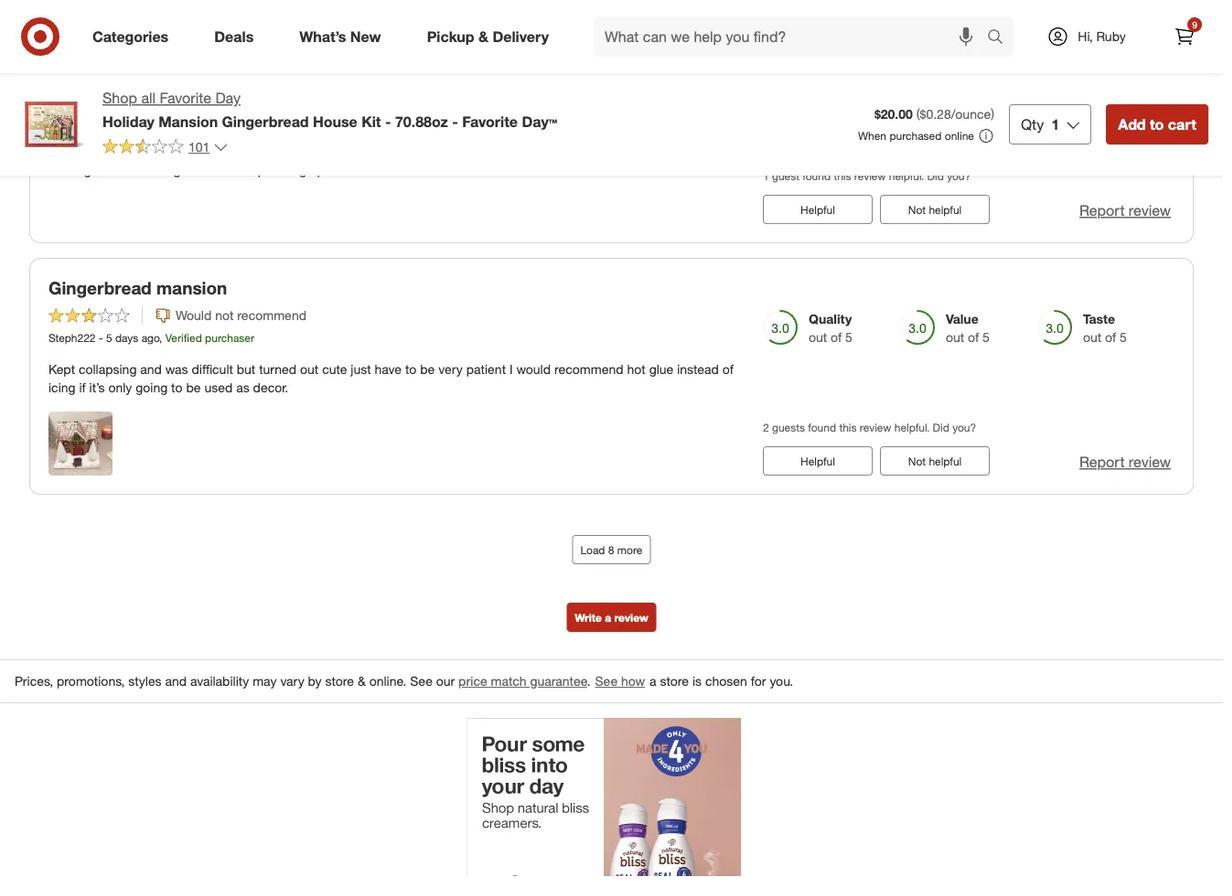 Task type: locate. For each thing, give the bounding box(es) containing it.
0 vertical spatial not helpful button
[[880, 0, 990, 24]]

availability
[[190, 673, 249, 689]]

promotions,
[[57, 673, 125, 689]]

0 vertical spatial would
[[176, 107, 212, 123]]

out inside the kept collapsing and was difficult but turned out cute just have to be very patient i would recommend hot glue instead of icing if it's only going to be used as decor.
[[300, 361, 319, 377]]

1 vertical spatial helpful.
[[895, 421, 930, 435]]

0 horizontal spatial it
[[201, 161, 208, 177]]

0 horizontal spatial be
[[186, 380, 201, 396]]

2 not from the top
[[908, 203, 926, 217]]

1 horizontal spatial value
[[1083, 111, 1116, 127]]

-
[[385, 112, 391, 130], [452, 112, 458, 130], [99, 331, 103, 345]]

recommend down day
[[237, 107, 306, 123]]

2 would from the top
[[176, 307, 212, 323]]

store right by
[[325, 673, 354, 689]]

be down was
[[186, 380, 201, 396]]

not helpful button
[[880, 0, 990, 24], [880, 195, 990, 224], [880, 447, 990, 476]]

2 would not recommend from the top
[[176, 307, 306, 323]]

hot inside the kept collapsing and was difficult but turned out cute just have to be very patient i would recommend hot glue instead of icing if it's only going to be used as decor.
[[627, 361, 646, 377]]

not down day
[[215, 107, 234, 123]]

9
[[1192, 19, 1197, 30]]

1 report from the top
[[1079, 202, 1125, 220]]

0 vertical spatial quality out of 5
[[946, 111, 990, 145]]

of inside the kept collapsing and was difficult but turned out cute just have to be very patient i would recommend hot glue instead of icing if it's only going to be used as decor.
[[723, 361, 734, 377]]

what's new
[[299, 28, 381, 45]]

helpful down guests
[[801, 454, 835, 468]]

1 vertical spatial would
[[176, 307, 212, 323]]

a right how
[[650, 673, 656, 689]]

this
[[834, 169, 851, 183], [839, 421, 857, 435]]

1 vertical spatial value
[[946, 311, 979, 327]]

0 vertical spatial but
[[212, 161, 230, 177]]

2 vertical spatial helpful
[[929, 454, 962, 468]]

1 report review button from the top
[[1079, 201, 1171, 221]]

1 vertical spatial a
[[650, 673, 656, 689]]

helpful down 1 guest found this review helpful. did you?
[[801, 203, 835, 217]]

vary
[[280, 673, 304, 689]]

found for garbage
[[803, 169, 831, 183]]

1 vertical spatial helpful
[[929, 203, 962, 217]]

this right guest
[[834, 169, 851, 183]]

days
[[108, 131, 131, 145], [115, 331, 138, 345]]

5 inside taste out of 5
[[1120, 329, 1127, 345]]

not helpful for gingerbread mansion
[[908, 454, 962, 468]]

1 not from the top
[[215, 107, 234, 123]]

2 not helpful from the top
[[908, 203, 962, 217]]

1 horizontal spatial &
[[478, 28, 489, 45]]

would not recommend
[[176, 107, 306, 123], [176, 307, 306, 323]]

2 helpful button from the top
[[763, 195, 873, 224]]

0 vertical spatial helpful
[[801, 3, 835, 16]]

1 horizontal spatial quality
[[946, 111, 989, 127]]

ago down holiday at the top of page
[[134, 131, 152, 145]]

1 horizontal spatial hot
[[627, 361, 646, 377]]

favorite left 'day™'
[[462, 112, 518, 130]]

3 not from the top
[[908, 454, 926, 468]]

it left kept
[[234, 161, 241, 177]]

0 vertical spatial quality
[[946, 111, 989, 127]]

$0.28
[[920, 106, 951, 122]]

3 helpful from the top
[[929, 454, 962, 468]]

1 vertical spatial but
[[237, 361, 255, 377]]

would not recommend up purchaser
[[176, 307, 306, 323]]

0 horizontal spatial and
[[140, 361, 162, 377]]

1 vertical spatial report review button
[[1079, 452, 1171, 473]]

to
[[1150, 115, 1164, 133], [136, 161, 148, 177], [405, 361, 417, 377], [171, 380, 183, 396]]

see left our
[[410, 673, 433, 689]]

report for gingerbread mansion
[[1079, 453, 1125, 471]]

1 right qty
[[1051, 115, 1060, 133]]

value out of 5
[[1083, 111, 1127, 145], [946, 311, 990, 345]]

helpful for gingerbread mansion
[[929, 454, 962, 468]]

write
[[575, 611, 602, 624]]

found right guest
[[803, 169, 831, 183]]

pickup & delivery
[[427, 28, 549, 45]]

found right guests
[[808, 421, 836, 435]]

days left ,
[[115, 331, 138, 345]]

not for garbage
[[908, 203, 926, 217]]

2 vertical spatial not helpful button
[[880, 447, 990, 476]]

not up purchaser
[[215, 307, 234, 323]]

steph222 - 5 days ago , verified purchaser
[[48, 331, 254, 345]]

ago left verified
[[141, 331, 159, 345]]

advertisement region
[[467, 718, 742, 877]]

garbage
[[48, 77, 120, 98]]

0 vertical spatial value
[[1083, 111, 1116, 127]]

did
[[927, 169, 944, 183], [933, 421, 949, 435]]

1 left guest
[[763, 169, 769, 183]]

0 vertical spatial not
[[215, 107, 234, 123]]

to right have
[[405, 361, 417, 377]]

0 vertical spatial report review
[[1079, 202, 1171, 220]]

helpful button
[[763, 0, 873, 24], [763, 195, 873, 224], [763, 447, 873, 476]]

what's new link
[[284, 16, 404, 57]]

what's
[[299, 28, 346, 45]]

0 vertical spatial gingerbread
[[222, 112, 309, 130]]

helpful up what can we help you find? suggestions appear below search box at the top of page
[[801, 3, 835, 16]]

not helpful for garbage
[[908, 203, 962, 217]]

report review for garbage
[[1079, 202, 1171, 220]]

found
[[803, 169, 831, 183], [808, 421, 836, 435]]

quality out of 5
[[946, 111, 990, 145], [809, 311, 853, 345]]

0 vertical spatial a
[[605, 611, 611, 624]]

would up 101
[[176, 107, 212, 123]]

be left the very
[[420, 361, 435, 377]]

8
[[608, 543, 614, 557]]

of
[[968, 129, 979, 145], [1105, 129, 1116, 145], [831, 329, 842, 345], [968, 329, 979, 345], [1105, 329, 1116, 345], [723, 361, 734, 377]]

store
[[325, 673, 354, 689], [660, 673, 689, 689]]

store left is
[[660, 673, 689, 689]]

kept collapsing and was difficult but turned out cute just have to be very patient i would recommend hot glue instead of icing if it's only going to be used as decor.
[[48, 361, 734, 396]]

1 vertical spatial would not recommend
[[176, 307, 306, 323]]

1 vertical spatial recommend
[[237, 307, 306, 323]]

but up as
[[237, 361, 255, 377]]

1 horizontal spatial favorite
[[462, 112, 518, 130]]

0 vertical spatial report review button
[[1079, 201, 1171, 221]]

gingerbread down day
[[222, 112, 309, 130]]

1 vertical spatial not helpful button
[[880, 195, 990, 224]]

1 vertical spatial found
[[808, 421, 836, 435]]

0 vertical spatial found
[[803, 169, 831, 183]]

guarantee
[[530, 673, 587, 689]]

2 store from the left
[[660, 673, 689, 689]]

not
[[215, 107, 234, 123], [215, 307, 234, 323]]

0 vertical spatial would not recommend
[[176, 107, 306, 123]]

not helpful button down 1 guest found this review helpful. did you?
[[880, 195, 990, 224]]

helpful.
[[889, 169, 924, 183], [895, 421, 930, 435]]

glue left instead
[[649, 361, 674, 377]]

kit
[[362, 112, 381, 130]]

0 horizontal spatial hot
[[151, 161, 170, 177]]

you? for gingerbread mansion
[[952, 421, 976, 435]]

add to cart
[[1118, 115, 1197, 133]]

a
[[605, 611, 611, 624], [650, 673, 656, 689]]

guest review image 1 of 1, zoom in image
[[48, 412, 113, 476]]

0 vertical spatial days
[[108, 131, 131, 145]]

for
[[751, 673, 766, 689]]

2 vertical spatial not helpful
[[908, 454, 962, 468]]

1 vertical spatial report review
[[1079, 453, 1171, 471]]

2 vertical spatial recommend
[[554, 361, 624, 377]]

helpful for gingerbread mansion
[[801, 454, 835, 468]]

but left kept
[[212, 161, 230, 177]]

recommend right would
[[554, 361, 624, 377]]

new
[[350, 28, 381, 45]]

0 vertical spatial you?
[[947, 169, 971, 183]]

not helpful
[[908, 3, 962, 16], [908, 203, 962, 217], [908, 454, 962, 468]]

shop all favorite day holiday mansion gingerbread house kit - 70.88oz - favorite day™
[[102, 89, 557, 130]]

0 horizontal spatial see
[[410, 673, 433, 689]]

&
[[478, 28, 489, 45], [358, 673, 366, 689]]

3 helpful from the top
[[801, 454, 835, 468]]

2 report review from the top
[[1079, 453, 1171, 471]]

2 not from the top
[[215, 307, 234, 323]]

review
[[854, 169, 886, 183], [1129, 202, 1171, 220], [860, 421, 891, 435], [1129, 453, 1171, 471], [614, 611, 648, 624]]

0 horizontal spatial gingerbread
[[48, 277, 152, 298]]

$20.00 ( $0.28 /ounce )
[[875, 106, 994, 122]]

0 horizontal spatial store
[[325, 673, 354, 689]]

1 vertical spatial helpful button
[[763, 195, 873, 224]]

0 horizontal spatial favorite
[[160, 89, 211, 107]]

would
[[176, 107, 212, 123], [176, 307, 212, 323]]

1 vertical spatial did
[[933, 421, 949, 435]]

glue down 101
[[173, 161, 198, 177]]

a right write
[[605, 611, 611, 624]]

recommend for garbage
[[237, 107, 306, 123]]

1 vertical spatial helpful
[[801, 203, 835, 217]]

and right styles
[[165, 673, 187, 689]]

decor.
[[253, 380, 288, 396]]

hot down 101 link
[[151, 161, 170, 177]]

2 vertical spatial helpful
[[801, 454, 835, 468]]

& left online.
[[358, 673, 366, 689]]

1 vertical spatial quality
[[809, 311, 852, 327]]

1 horizontal spatial be
[[420, 361, 435, 377]]

0 vertical spatial this
[[834, 169, 851, 183]]

gingerbread up steph222
[[48, 277, 152, 298]]

2 report from the top
[[1079, 453, 1125, 471]]

it down 101
[[201, 161, 208, 177]]

favorite
[[160, 89, 211, 107], [462, 112, 518, 130]]

1 horizontal spatial glue
[[649, 361, 674, 377]]

you.
[[770, 673, 793, 689]]

hot left instead
[[627, 361, 646, 377]]

1 vertical spatial this
[[839, 421, 857, 435]]

3 not helpful button from the top
[[880, 447, 990, 476]]

report review
[[1079, 202, 1171, 220], [1079, 453, 1171, 471]]

.
[[587, 673, 591, 689]]

to right add
[[1150, 115, 1164, 133]]

3 not helpful from the top
[[908, 454, 962, 468]]

review inside button
[[614, 611, 648, 624]]

not helpful button down 2 guests found this review helpful. did you?
[[880, 447, 990, 476]]

hot
[[151, 161, 170, 177], [627, 361, 646, 377]]

0 horizontal spatial &
[[358, 673, 366, 689]]

day™
[[522, 112, 557, 130]]

write a review button
[[567, 603, 657, 632]]

1 horizontal spatial and
[[165, 673, 187, 689]]

1 vertical spatial not
[[908, 203, 926, 217]]

and up going
[[140, 361, 162, 377]]

2 not helpful button from the top
[[880, 195, 990, 224]]

1 vertical spatial value out of 5
[[946, 311, 990, 345]]

0 vertical spatial glue
[[173, 161, 198, 177]]

but
[[212, 161, 230, 177], [237, 361, 255, 377]]

3 helpful button from the top
[[763, 447, 873, 476]]

gingerbread inside shop all favorite day holiday mansion gingerbread house kit - 70.88oz - favorite day™
[[222, 112, 309, 130]]

holiday
[[102, 112, 155, 130]]

1 vertical spatial not helpful
[[908, 203, 962, 217]]

1 horizontal spatial it
[[234, 161, 241, 177]]

only
[[108, 380, 132, 396]]

0 vertical spatial and
[[140, 361, 162, 377]]

0 vertical spatial helpful button
[[763, 0, 873, 24]]

1 vertical spatial 1
[[763, 169, 769, 183]]

recommend up purchaser
[[237, 307, 306, 323]]

9 link
[[1165, 16, 1205, 57]]

out inside taste out of 5
[[1083, 329, 1102, 345]]

gingerbread
[[222, 112, 309, 130], [48, 277, 152, 298]]

1 vertical spatial report
[[1079, 453, 1125, 471]]

1 vertical spatial days
[[115, 331, 138, 345]]

0 horizontal spatial a
[[605, 611, 611, 624]]

- right 70.88oz at the top left
[[452, 112, 458, 130]]

0 vertical spatial helpful.
[[889, 169, 924, 183]]

2 it from the left
[[234, 161, 241, 177]]

1 horizontal spatial value out of 5
[[1083, 111, 1127, 145]]

this for gingerbread mansion
[[839, 421, 857, 435]]

1 horizontal spatial see
[[595, 673, 618, 689]]

0 vertical spatial not helpful
[[908, 3, 962, 16]]

- right steph222
[[99, 331, 103, 345]]

2 helpful from the top
[[929, 203, 962, 217]]

- right kit
[[385, 112, 391, 130]]

favorite up mansion
[[160, 89, 211, 107]]

& right "pickup"
[[478, 28, 489, 45]]

kkslider
[[48, 131, 88, 145]]

1 horizontal spatial gingerbread
[[222, 112, 309, 130]]

2
[[763, 421, 769, 435]]

report for garbage
[[1079, 202, 1125, 220]]

see right .
[[595, 673, 618, 689]]

2 report review button from the top
[[1079, 452, 1171, 473]]

1 see from the left
[[410, 673, 433, 689]]

0 horizontal spatial 1
[[763, 169, 769, 183]]

taste out of 5
[[1083, 311, 1127, 345]]

this right guests
[[839, 421, 857, 435]]

our
[[436, 673, 455, 689]]

would up verified
[[176, 307, 212, 323]]

would not recommend down day
[[176, 107, 306, 123]]

not helpful button up search
[[880, 0, 990, 24]]

deals
[[214, 28, 254, 45]]

used
[[204, 380, 233, 396]]

helpful
[[929, 3, 962, 16], [929, 203, 962, 217], [929, 454, 962, 468]]

1 helpful button from the top
[[763, 0, 873, 24]]

2 helpful from the top
[[801, 203, 835, 217]]

1 horizontal spatial quality out of 5
[[946, 111, 990, 145]]

1 horizontal spatial a
[[650, 673, 656, 689]]

days right 4
[[108, 131, 131, 145]]

1 vertical spatial hot
[[627, 361, 646, 377]]

1 helpful from the top
[[801, 3, 835, 16]]

helpful
[[801, 3, 835, 16], [801, 203, 835, 217], [801, 454, 835, 468]]

1
[[1051, 115, 1060, 133], [763, 169, 769, 183]]

you?
[[947, 169, 971, 183], [952, 421, 976, 435]]

would for gingerbread mansion
[[176, 307, 212, 323]]

1 would not recommend from the top
[[176, 107, 306, 123]]

it
[[201, 161, 208, 177], [234, 161, 241, 177]]

0 vertical spatial &
[[478, 28, 489, 45]]

did for gingerbread mansion
[[933, 421, 949, 435]]

1 horizontal spatial store
[[660, 673, 689, 689]]

deals link
[[199, 16, 277, 57]]

glue
[[173, 161, 198, 177], [649, 361, 674, 377]]

recommend
[[237, 107, 306, 123], [237, 307, 306, 323], [554, 361, 624, 377]]

pickup
[[427, 28, 474, 45]]

1 report review from the top
[[1079, 202, 1171, 220]]

would for garbage
[[176, 107, 212, 123]]

price
[[458, 673, 487, 689]]

1 store from the left
[[325, 673, 354, 689]]

1 would from the top
[[176, 107, 212, 123]]

1 vertical spatial you?
[[952, 421, 976, 435]]

0 vertical spatial report
[[1079, 202, 1125, 220]]

0 vertical spatial did
[[927, 169, 944, 183]]

not helpful button for gingerbread mansion
[[880, 447, 990, 476]]

1 vertical spatial not
[[215, 307, 234, 323]]



Task type: vqa. For each thing, say whether or not it's contained in the screenshot.
searches
no



Task type: describe. For each thing, give the bounding box(es) containing it.
falling
[[273, 161, 307, 177]]

0 horizontal spatial quality out of 5
[[809, 311, 853, 345]]

i
[[510, 361, 513, 377]]

helpful button for garbage
[[763, 195, 873, 224]]

and inside the kept collapsing and was difficult but turned out cute just have to be very patient i would recommend hot glue instead of icing if it's only going to be used as decor.
[[140, 361, 162, 377]]

0 vertical spatial 1
[[1051, 115, 1060, 133]]

1 vertical spatial and
[[165, 673, 187, 689]]

as
[[236, 380, 250, 396]]

very
[[438, 361, 463, 377]]

glue inside the kept collapsing and was difficult but turned out cute just have to be very patient i would recommend hot glue instead of icing if it's only going to be used as decor.
[[649, 361, 674, 377]]

& inside pickup & delivery link
[[478, 28, 489, 45]]

found for gingerbread mansion
[[808, 421, 836, 435]]

1 vertical spatial &
[[358, 673, 366, 689]]

guests
[[772, 421, 805, 435]]

styles
[[128, 673, 162, 689]]

1 not helpful button from the top
[[880, 0, 990, 24]]

by
[[308, 673, 322, 689]]

verified
[[165, 331, 202, 345]]

0 horizontal spatial glue
[[173, 161, 198, 177]]

2 horizontal spatial -
[[452, 112, 458, 130]]

cart
[[1168, 115, 1197, 133]]

gingerbread mansion
[[48, 277, 227, 298]]

1 not from the top
[[908, 3, 926, 16]]

house
[[313, 112, 357, 130]]

just
[[351, 361, 371, 377]]

it's
[[89, 380, 105, 396]]

patient
[[466, 361, 506, 377]]

report review for gingerbread mansion
[[1079, 453, 1171, 471]]

taste
[[1083, 311, 1115, 327]]

0 vertical spatial value out of 5
[[1083, 111, 1127, 145]]

would not recommend for garbage
[[176, 107, 306, 123]]

not helpful button for garbage
[[880, 195, 990, 224]]

report review button for garbage
[[1079, 201, 1171, 221]]

may
[[253, 673, 277, 689]]

did for garbage
[[927, 169, 944, 183]]

What can we help you find? suggestions appear below search field
[[594, 16, 992, 57]]

hi, ruby
[[1078, 28, 1126, 44]]

,
[[159, 331, 162, 345]]

1 guest found this review helpful. did you?
[[763, 169, 971, 183]]

more
[[617, 543, 643, 557]]

but inside the kept collapsing and was difficult but turned out cute just have to be very patient i would recommend hot glue instead of icing if it's only going to be used as decor.
[[237, 361, 255, 377]]

would
[[516, 361, 551, 377]]

not for gingerbread mansion
[[215, 307, 234, 323]]

to inside button
[[1150, 115, 1164, 133]]

2 see from the left
[[595, 673, 618, 689]]

0 horizontal spatial value
[[946, 311, 979, 327]]

4 days ago
[[98, 131, 152, 145]]

add to cart button
[[1106, 104, 1209, 145]]

price match guarantee link
[[458, 673, 587, 689]]

you? for garbage
[[947, 169, 971, 183]]

1 vertical spatial gingerbread
[[48, 277, 152, 298]]

garbage!
[[48, 161, 102, 177]]

1 it from the left
[[201, 161, 208, 177]]

prices,
[[15, 673, 53, 689]]

1 helpful from the top
[[929, 3, 962, 16]]

0 vertical spatial ago
[[134, 131, 152, 145]]

when
[[858, 129, 887, 143]]

kept
[[48, 361, 75, 377]]

0 vertical spatial favorite
[[160, 89, 211, 107]]

if
[[79, 380, 86, 396]]

when purchased online
[[858, 129, 974, 143]]

not for garbage
[[215, 107, 234, 123]]

shop
[[102, 89, 137, 107]]

going
[[136, 380, 168, 396]]

apart.
[[310, 161, 344, 177]]

report review button for gingerbread mansion
[[1079, 452, 1171, 473]]

to right tried
[[136, 161, 148, 177]]

search button
[[979, 16, 1023, 60]]

tried
[[105, 161, 133, 177]]

recommend inside the kept collapsing and was difficult but turned out cute just have to be very patient i would recommend hot glue instead of icing if it's only going to be used as decor.
[[554, 361, 624, 377]]

guest
[[772, 169, 800, 183]]

write a review
[[575, 611, 648, 624]]

1 horizontal spatial -
[[385, 112, 391, 130]]

see how button
[[594, 672, 646, 692]]

purchased
[[890, 129, 942, 143]]

was
[[165, 361, 188, 377]]

all
[[141, 89, 156, 107]]

helpful. for gingerbread mansion
[[895, 421, 930, 435]]

instead
[[677, 361, 719, 377]]

0 horizontal spatial but
[[212, 161, 230, 177]]

to down was
[[171, 380, 183, 396]]

helpful. for garbage
[[889, 169, 924, 183]]

$20.00
[[875, 106, 913, 122]]

qty 1
[[1021, 115, 1060, 133]]

pickup & delivery link
[[411, 16, 572, 57]]

difficult
[[192, 361, 233, 377]]

0 horizontal spatial quality
[[809, 311, 852, 327]]

have
[[375, 361, 402, 377]]

this for garbage
[[834, 169, 851, 183]]

qty
[[1021, 115, 1044, 133]]

4
[[98, 131, 104, 145]]

image of holiday mansion gingerbread house kit - 70.88oz - favorite day™ image
[[15, 88, 88, 161]]

(
[[916, 106, 920, 122]]

101 link
[[102, 138, 228, 159]]

add
[[1118, 115, 1146, 133]]

0 vertical spatial be
[[420, 361, 435, 377]]

is
[[693, 673, 702, 689]]

1 not helpful from the top
[[908, 3, 962, 16]]

would not recommend for gingerbread mansion
[[176, 307, 306, 323]]

steph222
[[48, 331, 96, 345]]

)
[[991, 106, 994, 122]]

not for gingerbread mansion
[[908, 454, 926, 468]]

online
[[945, 129, 974, 143]]

chosen
[[705, 673, 747, 689]]

collapsing
[[79, 361, 137, 377]]

70.88oz
[[395, 112, 448, 130]]

0 horizontal spatial -
[[99, 331, 103, 345]]

hi,
[[1078, 28, 1093, 44]]

0 horizontal spatial value out of 5
[[946, 311, 990, 345]]

recommend for gingerbread mansion
[[237, 307, 306, 323]]

0 vertical spatial hot
[[151, 161, 170, 177]]

prices, promotions, styles and availability may vary by store & online. see our price match guarantee . see how a store is chosen for you.
[[15, 673, 793, 689]]

1 vertical spatial favorite
[[462, 112, 518, 130]]

1 vertical spatial be
[[186, 380, 201, 396]]

how
[[621, 673, 645, 689]]

helpful for garbage
[[929, 203, 962, 217]]

of inside taste out of 5
[[1105, 329, 1116, 345]]

ruby
[[1096, 28, 1126, 44]]

helpful button for gingerbread mansion
[[763, 447, 873, 476]]

purchaser
[[205, 331, 254, 345]]

helpful for garbage
[[801, 203, 835, 217]]

online.
[[369, 673, 407, 689]]

icing
[[48, 380, 76, 396]]

load
[[581, 543, 605, 557]]

cute
[[322, 361, 347, 377]]

1 vertical spatial ago
[[141, 331, 159, 345]]

match
[[491, 673, 527, 689]]

load 8 more
[[581, 543, 643, 557]]

categories
[[92, 28, 169, 45]]

2 guests found this review helpful. did you?
[[763, 421, 976, 435]]

garbage! tried to hot glue it but it kept falling apart.
[[48, 161, 344, 177]]

mansion
[[159, 112, 218, 130]]

a inside button
[[605, 611, 611, 624]]

101
[[188, 139, 210, 155]]



